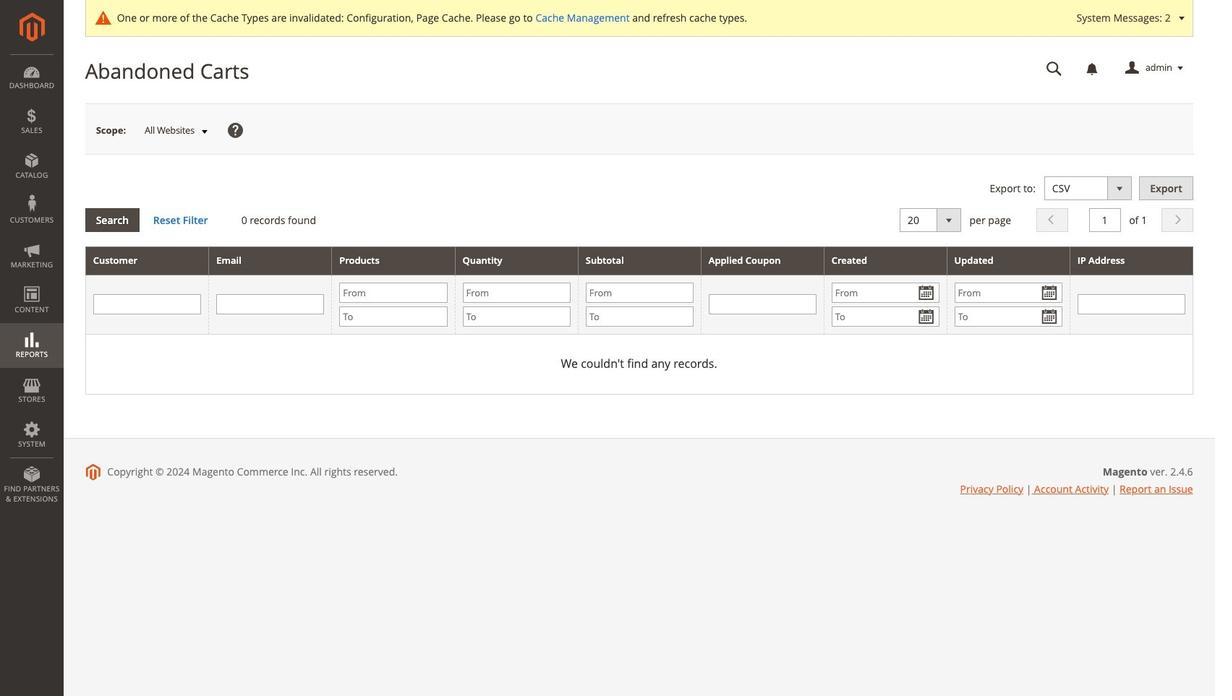 Task type: describe. For each thing, give the bounding box(es) containing it.
3 to text field from the left
[[832, 307, 940, 327]]

from text field for 1st to text box
[[340, 283, 448, 303]]

from text field for first to text box from right
[[955, 283, 1063, 303]]

from text field for third to text box from the left
[[832, 283, 940, 303]]



Task type: locate. For each thing, give the bounding box(es) containing it.
menu bar
[[0, 54, 64, 512]]

1 horizontal spatial from text field
[[955, 283, 1063, 303]]

From text field
[[463, 283, 571, 303], [955, 283, 1063, 303]]

1 from text field from the left
[[463, 283, 571, 303]]

magento admin panel image
[[19, 12, 45, 42]]

1 from text field from the left
[[340, 283, 448, 303]]

2 horizontal spatial from text field
[[832, 283, 940, 303]]

To text field
[[463, 307, 571, 327]]

4 to text field from the left
[[955, 307, 1063, 327]]

None text field
[[217, 295, 324, 315]]

1 horizontal spatial from text field
[[586, 283, 694, 303]]

2 to text field from the left
[[586, 307, 694, 327]]

None text field
[[1037, 56, 1073, 81], [1089, 209, 1121, 232], [93, 295, 201, 315], [709, 295, 817, 315], [1078, 295, 1186, 315], [1037, 56, 1073, 81], [1089, 209, 1121, 232], [93, 295, 201, 315], [709, 295, 817, 315], [1078, 295, 1186, 315]]

From text field
[[340, 283, 448, 303], [586, 283, 694, 303], [832, 283, 940, 303]]

from text field for third to text box from right
[[586, 283, 694, 303]]

To text field
[[340, 307, 448, 327], [586, 307, 694, 327], [832, 307, 940, 327], [955, 307, 1063, 327]]

2 from text field from the left
[[955, 283, 1063, 303]]

0 horizontal spatial from text field
[[463, 283, 571, 303]]

from text field for to text field
[[463, 283, 571, 303]]

0 horizontal spatial from text field
[[340, 283, 448, 303]]

1 to text field from the left
[[340, 307, 448, 327]]

3 from text field from the left
[[832, 283, 940, 303]]

2 from text field from the left
[[586, 283, 694, 303]]



